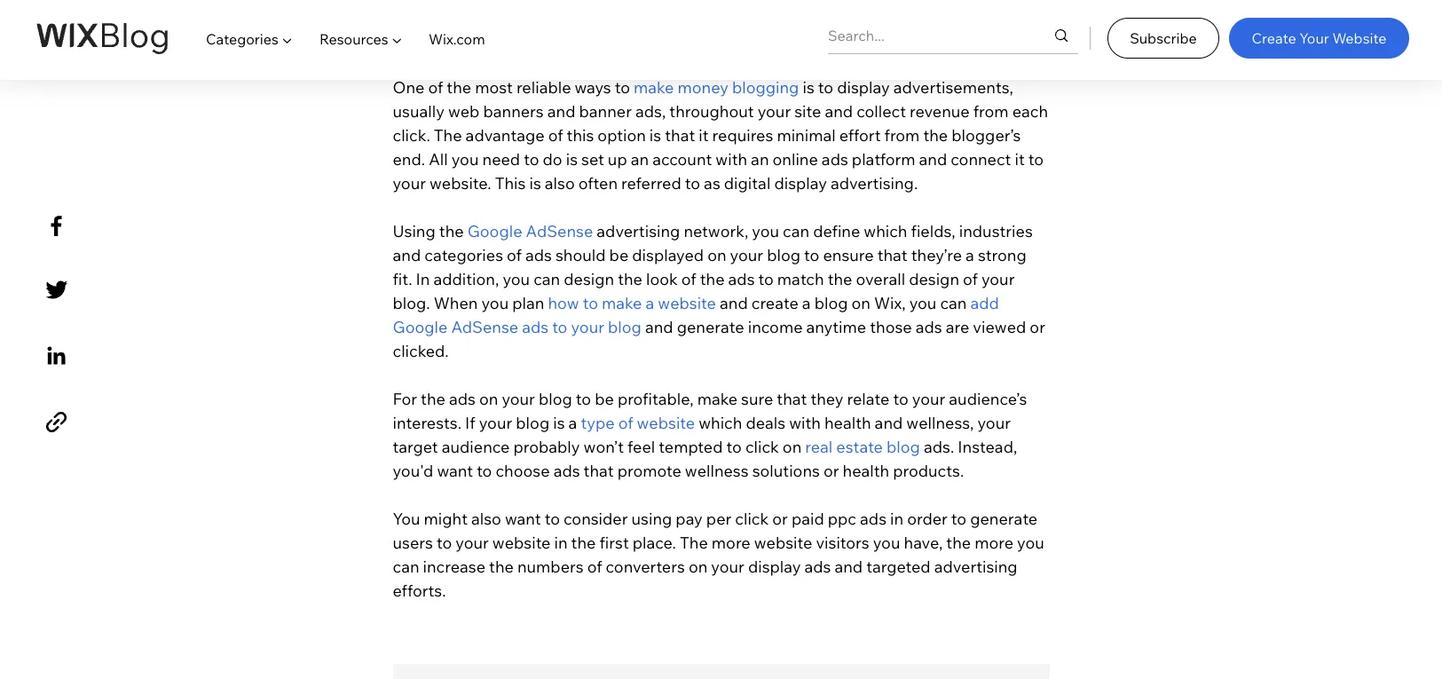 Task type: locate. For each thing, give the bounding box(es) containing it.
0 horizontal spatial more
[[712, 533, 751, 553]]

1 vertical spatial or
[[824, 461, 839, 481]]

account
[[653, 149, 712, 169]]

and inside the you might also want to consider using pay per click or paid ppc ads in order to generate users to your website in the first place. the more website visitors you have, the more you can increase the numbers of converters on your display ads and targeted advertising efforts.
[[835, 556, 863, 577]]

click inside which deals with health and wellness, your target audience probably won't feel tempted to click on
[[746, 437, 779, 457]]

that
[[665, 125, 695, 145], [878, 245, 908, 265], [777, 389, 807, 409], [584, 461, 614, 481]]

0 vertical spatial the
[[434, 125, 462, 145]]

health inside which deals with health and wellness, your target audience probably won't feel tempted to click on
[[825, 413, 871, 433]]

which up tempted
[[699, 413, 742, 433]]

how
[[548, 293, 579, 313]]

1 vertical spatial click
[[735, 509, 769, 529]]

to down how
[[552, 317, 568, 337]]

you inside 'is to display advertisements, usually web banners and banner ads, throughout your site and collect revenue from each click. the advantage of this option is that it requires minimal effort from the blogger's end. all you need to do is set up an account with an online ads platform and connect it to your website. this is also often referred to as digital display advertising.'
[[452, 149, 479, 169]]

2 vertical spatial display
[[748, 556, 801, 577]]

to
[[615, 77, 630, 98], [818, 77, 834, 98], [524, 149, 539, 169], [1029, 149, 1044, 169], [685, 173, 700, 193], [804, 245, 820, 265], [759, 269, 774, 289], [583, 293, 598, 313], [552, 317, 568, 337], [576, 389, 591, 409], [893, 389, 909, 409], [727, 437, 742, 457], [477, 461, 492, 481], [545, 509, 560, 529], [952, 509, 967, 529], [437, 533, 452, 553]]

1 vertical spatial in
[[554, 533, 568, 553]]

1 horizontal spatial more
[[975, 533, 1014, 553]]

1 vertical spatial health
[[843, 461, 890, 481]]

0 horizontal spatial in
[[554, 533, 568, 553]]

health inside ads. instead, you'd want to choose ads that promote wellness solutions or health products.
[[843, 461, 890, 481]]

google up categories
[[468, 221, 523, 241]]

1 vertical spatial from
[[974, 101, 1009, 121]]

is down ads,
[[650, 125, 662, 145]]

ads down plan at the top left of page
[[522, 317, 549, 337]]

fit.
[[393, 269, 412, 289]]

ads.
[[924, 437, 955, 457]]

and inside the "and generate income anytime those ads are viewed or clicked."
[[645, 317, 673, 337]]

and down relate
[[875, 413, 903, 433]]

monetize your cosmetic blog image
[[393, 664, 1050, 679]]

share article on linkedin image
[[41, 340, 72, 371]]

with
[[716, 149, 748, 169], [789, 413, 821, 433]]

0 horizontal spatial an
[[631, 149, 649, 169]]

from
[[548, 24, 593, 49], [974, 101, 1009, 121], [885, 125, 920, 145]]

add google adsense ads to your blog
[[393, 293, 1003, 337]]

1 ▼ from the left
[[282, 30, 293, 48]]

0 horizontal spatial advertising
[[597, 221, 680, 241]]

more right have,
[[975, 533, 1014, 553]]

online
[[597, 24, 655, 49], [773, 149, 818, 169]]

advertising down have,
[[934, 556, 1018, 577]]

define
[[813, 221, 861, 241]]

estate
[[837, 437, 883, 457]]

to inside ads. instead, you'd want to choose ads that promote wellness solutions or health products.
[[477, 461, 492, 481]]

0 vertical spatial want
[[437, 461, 473, 481]]

1 vertical spatial be
[[595, 389, 614, 409]]

0 vertical spatial which
[[864, 221, 908, 241]]

wix.com link
[[415, 14, 499, 64]]

your down network,
[[730, 245, 764, 265]]

1 horizontal spatial online
[[773, 149, 818, 169]]

website down profitable,
[[637, 413, 695, 433]]

can up are
[[940, 293, 967, 313]]

it
[[699, 125, 709, 145], [1015, 149, 1025, 169]]

1 horizontal spatial an
[[751, 149, 769, 169]]

2 vertical spatial or
[[773, 509, 788, 529]]

want inside the you might also want to consider using pay per click or paid ppc ads in order to generate users to your website in the first place. the more website visitors you have, the more you can increase the numbers of converters on your display ads and targeted advertising efforts.
[[505, 509, 541, 529]]

2 vertical spatial from
[[885, 125, 920, 145]]

the up how to make a website link
[[618, 269, 643, 289]]

display down minimal
[[774, 173, 827, 193]]

0 horizontal spatial generate
[[677, 317, 745, 337]]

a left strong
[[966, 245, 975, 265]]

blog.
[[393, 293, 430, 313]]

click
[[746, 437, 779, 457], [735, 509, 769, 529]]

0 vertical spatial or
[[1030, 317, 1046, 337]]

0 horizontal spatial also
[[471, 509, 502, 529]]

real
[[805, 437, 833, 457]]

be right the should
[[610, 245, 629, 265]]

for the ads on your blog to be profitable, make sure that they relate to your audience's interests. if your blog is a
[[393, 389, 1031, 433]]

▼ for resources  ▼
[[392, 30, 402, 48]]

health
[[825, 413, 871, 433], [843, 461, 890, 481]]

more
[[712, 533, 751, 553], [975, 533, 1014, 553]]

make right how
[[602, 293, 642, 313]]

on inside for the ads on your blog to be profitable, make sure that they relate to your audience's interests. if your blog is a
[[479, 389, 498, 409]]

generate inside the "and generate income anytime those ads are viewed or clicked."
[[677, 317, 745, 337]]

website down look
[[658, 293, 716, 313]]

it right "connect"
[[1015, 149, 1025, 169]]

choose
[[496, 461, 550, 481]]

want for also
[[505, 509, 541, 529]]

your down how
[[571, 317, 605, 337]]

type of website link
[[581, 413, 695, 433]]

adsense up the should
[[526, 221, 593, 241]]

2 horizontal spatial from
[[974, 101, 1009, 121]]

and up fit.
[[393, 245, 421, 265]]

share article on facebook image
[[41, 211, 72, 242], [41, 211, 72, 242]]

▼ right resources
[[392, 30, 402, 48]]

that up overall
[[878, 245, 908, 265]]

to down audience
[[477, 461, 492, 481]]

1 horizontal spatial money
[[678, 77, 729, 98]]

how to make a website link
[[548, 293, 716, 313]]

categories ▼
[[206, 30, 293, 48]]

0 vertical spatial online
[[597, 24, 655, 49]]

your down audience's at the bottom right of the page
[[978, 413, 1011, 433]]

0 vertical spatial with
[[716, 149, 748, 169]]

blogger's
[[952, 125, 1021, 145]]

health up estate at the bottom of page
[[825, 413, 871, 433]]

0 vertical spatial from
[[548, 24, 593, 49]]

an up digital
[[751, 149, 769, 169]]

increase
[[423, 556, 486, 577]]

1 horizontal spatial generate
[[970, 509, 1038, 529]]

2 horizontal spatial or
[[1030, 317, 1046, 337]]

1 vertical spatial with
[[789, 413, 821, 433]]

0 horizontal spatial the
[[434, 125, 462, 145]]

0 horizontal spatial design
[[564, 269, 614, 289]]

2 vertical spatial make
[[697, 389, 738, 409]]

add google adsense ads to your blog link
[[393, 293, 1003, 337]]

click down deals
[[746, 437, 779, 457]]

be inside advertising network, you can define which fields, industries and categories of ads should be displayed on your blog to ensure that they're a strong fit. in addition, you can design the look of the ads to match the overall design of your blog. when you plan
[[610, 245, 629, 265]]

click inside the you might also want to consider using pay per click or paid ppc ads in order to generate users to your website in the first place. the more website visitors you have, the more you can increase the numbers of converters on your display ads and targeted advertising efforts.
[[735, 509, 769, 529]]

0 vertical spatial it
[[699, 125, 709, 145]]

the up the interests.
[[421, 389, 446, 409]]

set
[[582, 149, 604, 169]]

advertisements,
[[894, 77, 1014, 98]]

money
[[480, 24, 544, 49], [678, 77, 729, 98]]

a
[[966, 245, 975, 265], [646, 293, 655, 313], [802, 293, 811, 313], [569, 413, 577, 433]]

is inside for the ads on your blog to be profitable, make sure that they relate to your audience's interests. if your blog is a
[[553, 413, 565, 433]]

0 horizontal spatial with
[[716, 149, 748, 169]]

display
[[837, 77, 890, 98], [774, 173, 827, 193], [748, 556, 801, 577]]

won't
[[584, 437, 624, 457]]

want for you'd
[[437, 461, 473, 481]]

ads down the effort at the right top
[[822, 149, 849, 169]]

0 horizontal spatial money
[[480, 24, 544, 49]]

health down real estate blog on the bottom of the page
[[843, 461, 890, 481]]

0 horizontal spatial it
[[699, 125, 709, 145]]

0 horizontal spatial ▼
[[282, 30, 293, 48]]

banners
[[483, 101, 544, 121]]

of
[[428, 77, 443, 98], [548, 125, 563, 145], [507, 245, 522, 265], [682, 269, 697, 289], [963, 269, 978, 289], [618, 413, 633, 433], [587, 556, 602, 577]]

your down end.
[[393, 173, 426, 193]]

2 design from the left
[[909, 269, 960, 289]]

1 vertical spatial it
[[1015, 149, 1025, 169]]

0 vertical spatial health
[[825, 413, 871, 433]]

2 more from the left
[[975, 533, 1014, 553]]

1 vertical spatial online
[[773, 149, 818, 169]]

a left type
[[569, 413, 577, 433]]

0 vertical spatial also
[[545, 173, 575, 193]]

the
[[434, 125, 462, 145], [680, 533, 708, 553]]

1 vertical spatial make
[[602, 293, 642, 313]]

on left wix,
[[852, 293, 871, 313]]

be inside for the ads on your blog to be profitable, make sure that they relate to your audience's interests. if your blog is a
[[595, 389, 614, 409]]

online down minimal
[[773, 149, 818, 169]]

your inside add google adsense ads to your blog
[[571, 317, 605, 337]]

0 horizontal spatial or
[[773, 509, 788, 529]]

make inside for the ads on your blog to be profitable, make sure that they relate to your audience's interests. if your blog is a
[[697, 389, 738, 409]]

add
[[971, 293, 1000, 313]]

wix,
[[874, 293, 906, 313]]

of inside 'is to display advertisements, usually web banners and banner ads, throughout your site and collect revenue from each click. the advantage of this option is that it requires minimal effort from the blogger's end. all you need to do is set up an account with an online ads platform and connect it to your website. this is also often referred to as digital display advertising.'
[[548, 125, 563, 145]]

to up how to make a website and create a blog on wix, you can
[[759, 269, 774, 289]]

type
[[581, 413, 615, 433]]

0 horizontal spatial from
[[548, 24, 593, 49]]

audience's
[[949, 389, 1027, 409]]

0 vertical spatial display
[[837, 77, 890, 98]]

that right sure
[[777, 389, 807, 409]]

site
[[795, 101, 822, 121]]

on inside the you might also want to consider using pay per click or paid ppc ads in order to generate users to your website in the first place. the more website visitors you have, the more you can increase the numbers of converters on your display ads and targeted advertising efforts.
[[689, 556, 708, 577]]

1 horizontal spatial ▼
[[392, 30, 402, 48]]

ads left are
[[916, 317, 943, 337]]

advertising inside the you might also want to consider using pay per click or paid ppc ads in order to generate users to your website in the first place. the more website visitors you have, the more you can increase the numbers of converters on your display ads and targeted advertising efforts.
[[934, 556, 1018, 577]]

display up "collect"
[[837, 77, 890, 98]]

advertising.
[[831, 173, 918, 193]]

one
[[393, 77, 425, 98]]

if
[[465, 413, 476, 433]]

generate down how to make a website and create a blog on wix, you can
[[677, 317, 745, 337]]

or
[[1030, 317, 1046, 337], [824, 461, 839, 481], [773, 509, 788, 529]]

1 vertical spatial which
[[699, 413, 742, 433]]

website
[[658, 293, 716, 313], [637, 413, 695, 433], [493, 533, 551, 553], [754, 533, 813, 553]]

1 horizontal spatial advertising
[[934, 556, 1018, 577]]

adsense inside add google adsense ads to your blog
[[451, 317, 519, 337]]

paid
[[792, 509, 824, 529]]

ensure
[[823, 245, 874, 265]]

1 vertical spatial generate
[[970, 509, 1038, 529]]

advertising inside advertising network, you can define which fields, industries and categories of ads should be displayed on your blog to ensure that they're a strong fit. in addition, you can design the look of the ads to match the overall design of your blog. when you plan
[[597, 221, 680, 241]]

tempted
[[659, 437, 723, 457]]

1 horizontal spatial also
[[545, 173, 575, 193]]

1 vertical spatial google
[[393, 317, 448, 337]]

or inside ads. instead, you'd want to choose ads that promote wellness solutions or health products.
[[824, 461, 839, 481]]

and down how to make a website link
[[645, 317, 673, 337]]

advertising network, you can define which fields, industries and categories of ads should be displayed on your blog to ensure that they're a strong fit. in addition, you can design the look of the ads to match the overall design of your blog. when you plan
[[393, 221, 1037, 313]]

0 horizontal spatial want
[[437, 461, 473, 481]]

it down the "throughout"
[[699, 125, 709, 145]]

0 vertical spatial advertising
[[597, 221, 680, 241]]

1 design from the left
[[564, 269, 614, 289]]

on down network,
[[708, 245, 727, 265]]

with up real
[[789, 413, 821, 433]]

that inside advertising network, you can define which fields, industries and categories of ads should be displayed on your blog to ensure that they're a strong fit. in addition, you can design the look of the ads to match the overall design of your blog. when you plan
[[878, 245, 908, 265]]

the up categories
[[439, 221, 464, 241]]

share article on twitter image
[[41, 274, 72, 306], [41, 274, 72, 306]]

the up web
[[447, 77, 472, 98]]

website up numbers at the bottom left of page
[[493, 533, 551, 553]]

can down users
[[393, 556, 419, 577]]

ads down probably
[[554, 461, 580, 481]]

1 horizontal spatial design
[[909, 269, 960, 289]]

google
[[468, 221, 523, 241], [393, 317, 448, 337]]

copy link of the article image
[[41, 407, 72, 438]]

1 horizontal spatial from
[[885, 125, 920, 145]]

to left as
[[685, 173, 700, 193]]

have,
[[904, 533, 943, 553]]

when
[[434, 293, 478, 313]]

wellness,
[[907, 413, 974, 433]]

1 vertical spatial advertising
[[934, 556, 1018, 577]]

with down requires
[[716, 149, 748, 169]]

want inside ads. instead, you'd want to choose ads that promote wellness solutions or health products.
[[437, 461, 473, 481]]

network,
[[684, 221, 749, 241]]

up
[[608, 149, 627, 169]]

using
[[393, 221, 436, 241]]

0 vertical spatial google
[[468, 221, 523, 241]]

generate down the instead,
[[970, 509, 1038, 529]]

make up which deals with health and wellness, your target audience probably won't feel tempted to click on
[[697, 389, 738, 409]]

your up probably
[[502, 389, 535, 409]]

a down look
[[646, 293, 655, 313]]

want
[[437, 461, 473, 481], [505, 509, 541, 529]]

want down choose
[[505, 509, 541, 529]]

1 horizontal spatial want
[[505, 509, 541, 529]]

be up type
[[595, 389, 614, 409]]

an
[[631, 149, 649, 169], [751, 149, 769, 169]]

also
[[545, 173, 575, 193], [471, 509, 502, 529]]

throughout
[[670, 101, 754, 121]]

your down blogging
[[758, 101, 791, 121]]

blog inside add google adsense ads to your blog
[[608, 317, 642, 337]]

want down audience
[[437, 461, 473, 481]]

with inside 'is to display advertisements, usually web banners and banner ads, throughout your site and collect revenue from each click. the advantage of this option is that it requires minimal effort from the blogger's end. all you need to do is set up an account with an online ads platform and connect it to your website. this is also often referred to as digital display advertising.'
[[716, 149, 748, 169]]

make up ads,
[[634, 77, 674, 98]]

0 horizontal spatial adsense
[[451, 317, 519, 337]]

adsense down when
[[451, 317, 519, 337]]

0 vertical spatial adsense
[[526, 221, 593, 241]]

1 horizontal spatial with
[[789, 413, 821, 433]]

users
[[393, 533, 433, 553]]

None search field
[[828, 18, 1079, 53]]

on up solutions
[[783, 437, 802, 457]]

more down "per"
[[712, 533, 751, 553]]

in up numbers at the bottom left of page
[[554, 533, 568, 553]]

online inside 'is to display advertisements, usually web banners and banner ads, throughout your site and collect revenue from each click. the advantage of this option is that it requires minimal effort from the blogger's end. all you need to do is set up an account with an online ads platform and connect it to your website. this is also often referred to as digital display advertising.'
[[773, 149, 818, 169]]

display down paid
[[748, 556, 801, 577]]

1 vertical spatial the
[[680, 533, 708, 553]]

blog
[[767, 245, 801, 265], [815, 293, 848, 313], [608, 317, 642, 337], [539, 389, 572, 409], [516, 413, 550, 433], [887, 437, 921, 457]]

first
[[600, 533, 629, 553]]

ppc
[[828, 509, 857, 529]]

online up one of the most reliable ways to make money blogging
[[597, 24, 655, 49]]

your down "per"
[[711, 556, 745, 577]]

1 horizontal spatial or
[[824, 461, 839, 481]]

and inside advertising network, you can define which fields, industries and categories of ads should be displayed on your blog to ensure that they're a strong fit. in addition, you can design the look of the ads to match the overall design of your blog. when you plan
[[393, 245, 421, 265]]

0 vertical spatial generate
[[677, 317, 745, 337]]

make money blogging link
[[630, 77, 799, 98]]

on inside advertising network, you can define which fields, industries and categories of ads should be displayed on your blog to ensure that they're a strong fit. in addition, you can design the look of the ads to match the overall design of your blog. when you plan
[[708, 245, 727, 265]]

01.
[[393, 24, 420, 49]]

1 vertical spatial want
[[505, 509, 541, 529]]

anytime
[[807, 317, 867, 337]]

of inside the you might also want to consider using pay per click or paid ppc ads in order to generate users to your website in the first place. the more website visitors you have, the more you can increase the numbers of converters on your display ads and targeted advertising efforts.
[[587, 556, 602, 577]]

1 vertical spatial also
[[471, 509, 502, 529]]

1 vertical spatial adsense
[[451, 317, 519, 337]]

referred
[[621, 173, 682, 193]]

ads inside the "and generate income anytime those ads are viewed or clicked."
[[916, 317, 943, 337]]

0 vertical spatial money
[[480, 24, 544, 49]]

your down strong
[[982, 269, 1015, 289]]

0 vertical spatial be
[[610, 245, 629, 265]]

consider
[[564, 509, 628, 529]]

2 ▼ from the left
[[392, 30, 402, 48]]

advertising
[[597, 221, 680, 241], [934, 556, 1018, 577]]

google up clicked.
[[393, 317, 448, 337]]

ads up how to make a website and create a blog on wix, you can
[[728, 269, 755, 289]]

1 vertical spatial display
[[774, 173, 827, 193]]

ads up the "if"
[[449, 389, 476, 409]]

to up wellness
[[727, 437, 742, 457]]

0 horizontal spatial google
[[393, 317, 448, 337]]

1 horizontal spatial adsense
[[526, 221, 593, 241]]

1 horizontal spatial it
[[1015, 149, 1025, 169]]

adsense
[[526, 221, 593, 241], [451, 317, 519, 337]]

or left paid
[[773, 509, 788, 529]]

is up probably
[[553, 413, 565, 433]]

0 vertical spatial click
[[746, 437, 779, 457]]

of down first
[[587, 556, 602, 577]]

1 horizontal spatial which
[[864, 221, 908, 241]]

to up site
[[818, 77, 834, 98]]

1 horizontal spatial the
[[680, 533, 708, 553]]

place.
[[633, 533, 676, 553]]

0 horizontal spatial which
[[699, 413, 742, 433]]

solutions
[[752, 461, 820, 481]]

or inside the "and generate income anytime those ads are viewed or clicked."
[[1030, 317, 1046, 337]]

that up account
[[665, 125, 695, 145]]

instead,
[[958, 437, 1018, 457]]

relate
[[847, 389, 890, 409]]

the up all
[[434, 125, 462, 145]]

are
[[946, 317, 970, 337]]

also right might at bottom
[[471, 509, 502, 529]]

0 vertical spatial in
[[890, 509, 904, 529]]

revenue
[[910, 101, 970, 121]]

click right "per"
[[735, 509, 769, 529]]



Task type: vqa. For each thing, say whether or not it's contained in the screenshot.
Architecture Website Templates - Architecture Firm image to the left
no



Task type: describe. For each thing, give the bounding box(es) containing it.
can up how
[[534, 269, 560, 289]]

subscribe
[[1130, 29, 1197, 47]]

your up wellness,
[[912, 389, 946, 409]]

of right type
[[618, 413, 633, 433]]

the right the increase
[[489, 556, 514, 577]]

the down ensure
[[828, 269, 853, 289]]

a inside for the ads on your blog to be profitable, make sure that they relate to your audience's interests. if your blog is a
[[569, 413, 577, 433]]

and down reliable on the left top
[[548, 101, 576, 121]]

one of the most reliable ways to make money blogging
[[393, 77, 799, 98]]

display inside the you might also want to consider using pay per click or paid ppc ads in order to generate users to your website in the first place. the more website visitors you have, the more you can increase the numbers of converters on your display ads and targeted advertising efforts.
[[748, 556, 801, 577]]

also inside 'is to display advertisements, usually web banners and banner ads, throughout your site and collect revenue from each click. the advantage of this option is that it requires minimal effort from the blogger's end. all you need to do is set up an account with an online ads platform and connect it to your website. this is also often referred to as digital display advertising.'
[[545, 173, 575, 193]]

ads. instead, you'd want to choose ads that promote wellness solutions or health products.
[[393, 437, 1021, 481]]

to right how
[[583, 293, 598, 313]]

ads inside for the ads on your blog to be profitable, make sure that they relate to your audience's interests. if your blog is a
[[449, 389, 476, 409]]

and generate income anytime those ads are viewed or clicked.
[[393, 317, 1049, 361]]

all
[[429, 149, 448, 169]]

create
[[1252, 29, 1297, 47]]

Search... search field
[[828, 18, 1018, 53]]

1 an from the left
[[631, 149, 649, 169]]

1 horizontal spatial in
[[890, 509, 904, 529]]

end.
[[393, 149, 425, 169]]

pay
[[676, 509, 703, 529]]

the inside the you might also want to consider using pay per click or paid ppc ads in order to generate users to your website in the first place. the more website visitors you have, the more you can increase the numbers of converters on your display ads and targeted advertising efforts.
[[680, 533, 708, 553]]

the up add google adsense ads to your blog
[[700, 269, 725, 289]]

of down google adsense link
[[507, 245, 522, 265]]

to left do
[[524, 149, 539, 169]]

copy link of the article image
[[41, 407, 72, 438]]

your up the increase
[[456, 533, 489, 553]]

using the google adsense
[[393, 221, 593, 241]]

you
[[393, 509, 420, 529]]

to right relate
[[893, 389, 909, 409]]

make
[[425, 24, 476, 49]]

is to display advertisements, usually web banners and banner ads, throughout your site and collect revenue from each click. the advantage of this option is that it requires minimal effort from the blogger's end. all you need to do is set up an account with an online ads platform and connect it to your website. this is also often referred to as digital display advertising.
[[393, 77, 1052, 193]]

categories
[[425, 245, 503, 265]]

products.
[[893, 461, 964, 481]]

converters
[[606, 556, 685, 577]]

real estate blog link
[[805, 437, 921, 457]]

google inside add google adsense ads to your blog
[[393, 317, 448, 337]]

to left "consider"
[[545, 509, 560, 529]]

reliable
[[517, 77, 571, 98]]

0 vertical spatial make
[[634, 77, 674, 98]]

per
[[706, 509, 732, 529]]

often
[[579, 173, 618, 193]]

of up add
[[963, 269, 978, 289]]

click.
[[393, 125, 430, 145]]

audience
[[442, 437, 510, 457]]

is right do
[[566, 149, 578, 169]]

option
[[598, 125, 646, 145]]

probably
[[514, 437, 580, 457]]

which deals with health and wellness, your target audience probably won't feel tempted to click on
[[393, 413, 1015, 457]]

ads inside ads. instead, you'd want to choose ads that promote wellness solutions or health products.
[[554, 461, 580, 481]]

using
[[632, 509, 672, 529]]

your
[[1300, 29, 1330, 47]]

1 horizontal spatial google
[[468, 221, 523, 241]]

which inside advertising network, you can define which fields, industries and categories of ads should be displayed on your blog to ensure that they're a strong fit. in addition, you can design the look of the ads to match the overall design of your blog. when you plan
[[864, 221, 908, 241]]

ads inside add google adsense ads to your blog
[[522, 317, 549, 337]]

digital
[[724, 173, 771, 193]]

can inside the you might also want to consider using pay per click or paid ppc ads in order to generate users to your website in the first place. the more website visitors you have, the more you can increase the numbers of converters on your display ads and targeted advertising efforts.
[[393, 556, 419, 577]]

your inside which deals with health and wellness, your target audience probably won't feel tempted to click on
[[978, 413, 1011, 433]]

requires
[[713, 125, 774, 145]]

those
[[870, 317, 912, 337]]

most
[[475, 77, 513, 98]]

website
[[1333, 29, 1387, 47]]

connect
[[951, 149, 1012, 169]]

a inside advertising network, you can define which fields, industries and categories of ads should be displayed on your blog to ensure that they're a strong fit. in addition, you can design the look of the ads to match the overall design of your blog. when you plan
[[966, 245, 975, 265]]

to right order
[[952, 509, 967, 529]]

visitors
[[816, 533, 870, 553]]

can left define
[[783, 221, 810, 241]]

of right one
[[428, 77, 443, 98]]

displayed
[[632, 245, 704, 265]]

the down "consider"
[[571, 533, 596, 553]]

ads inside 'is to display advertisements, usually web banners and banner ads, throughout your site and collect revenue from each click. the advantage of this option is that it requires minimal effort from the blogger's end. all you need to do is set up an account with an online ads platform and connect it to your website. this is also often referred to as digital display advertising.'
[[822, 149, 849, 169]]

ads down google adsense link
[[526, 245, 552, 265]]

to up banner
[[615, 77, 630, 98]]

that inside ads. instead, you'd want to choose ads that promote wellness solutions or health products.
[[584, 461, 614, 481]]

minimal
[[777, 125, 836, 145]]

in
[[416, 269, 430, 289]]

feel
[[628, 437, 655, 457]]

of right look
[[682, 269, 697, 289]]

is up site
[[803, 77, 815, 98]]

or inside the you might also want to consider using pay per click or paid ppc ads in order to generate users to your website in the first place. the more website visitors you have, the more you can increase the numbers of converters on your display ads and targeted advertising efforts.
[[773, 509, 788, 529]]

wix.com
[[429, 30, 485, 48]]

as
[[704, 173, 721, 193]]

ads right ppc
[[860, 509, 887, 529]]

to down each
[[1029, 149, 1044, 169]]

targeted
[[867, 556, 931, 577]]

2 an from the left
[[751, 149, 769, 169]]

target
[[393, 437, 438, 457]]

a down 'match'
[[802, 293, 811, 313]]

match
[[778, 269, 824, 289]]

with inside which deals with health and wellness, your target audience probably won't feel tempted to click on
[[789, 413, 821, 433]]

order
[[907, 509, 948, 529]]

should
[[556, 245, 606, 265]]

generate inside the you might also want to consider using pay per click or paid ppc ads in order to generate users to your website in the first place. the more website visitors you have, the more you can increase the numbers of converters on your display ads and targeted advertising efforts.
[[970, 509, 1038, 529]]

income
[[748, 317, 803, 337]]

you'd
[[393, 461, 434, 481]]

the right have,
[[947, 533, 971, 553]]

1 vertical spatial money
[[678, 77, 729, 98]]

numbers
[[517, 556, 584, 577]]

create your website
[[1252, 29, 1387, 47]]

▼ for categories ▼
[[282, 30, 293, 48]]

and left "connect"
[[919, 149, 947, 169]]

that inside 'is to display advertisements, usually web banners and banner ads, throughout your site and collect revenue from each click. the advantage of this option is that it requires minimal effort from the blogger's end. all you need to do is set up an account with an online ads platform and connect it to your website. this is also often referred to as digital display advertising.'
[[665, 125, 695, 145]]

the inside for the ads on your blog to be profitable, make sure that they relate to your audience's interests. if your blog is a
[[421, 389, 446, 409]]

profitable,
[[618, 389, 694, 409]]

resources
[[320, 30, 389, 48]]

usually
[[393, 101, 445, 121]]

which inside which deals with health and wellness, your target audience probably won't feel tempted to click on
[[699, 413, 742, 433]]

and inside which deals with health and wellness, your target audience probably won't feel tempted to click on
[[875, 413, 903, 433]]

look
[[646, 269, 678, 289]]

your right the "if"
[[479, 413, 512, 433]]

to inside which deals with health and wellness, your target audience probably won't feel tempted to click on
[[727, 437, 742, 457]]

industries
[[959, 221, 1033, 241]]

1 more from the left
[[712, 533, 751, 553]]

deals
[[746, 413, 786, 433]]

they're
[[911, 245, 962, 265]]

to down might at bottom
[[437, 533, 452, 553]]

strong
[[978, 245, 1027, 265]]

0 horizontal spatial online
[[597, 24, 655, 49]]

the inside 'is to display advertisements, usually web banners and banner ads, throughout your site and collect revenue from each click. the advantage of this option is that it requires minimal effort from the blogger's end. all you need to do is set up an account with an online ads platform and connect it to your website. this is also often referred to as digital display advertising.'
[[434, 125, 462, 145]]

share article on linkedin image
[[41, 340, 72, 371]]

categories
[[206, 30, 279, 48]]

and right site
[[825, 101, 853, 121]]

ads down visitors
[[805, 556, 831, 577]]

ads up make money blogging link
[[659, 24, 693, 49]]

platform
[[852, 149, 916, 169]]

on inside which deals with health and wellness, your target audience probably won't feel tempted to click on
[[783, 437, 802, 457]]

might
[[424, 509, 468, 529]]

that inside for the ads on your blog to be profitable, make sure that they relate to your audience's interests. if your blog is a
[[777, 389, 807, 409]]

create
[[752, 293, 799, 313]]

to up 'match'
[[804, 245, 820, 265]]

effort
[[839, 125, 881, 145]]

the inside 'is to display advertisements, usually web banners and banner ads, throughout your site and collect revenue from each click. the advantage of this option is that it requires minimal effort from the blogger's end. all you need to do is set up an account with an online ads platform and connect it to your website. this is also often referred to as digital display advertising.'
[[924, 125, 948, 145]]

ads,
[[636, 101, 666, 121]]

fields,
[[911, 221, 956, 241]]

blog inside advertising network, you can define which fields, industries and categories of ads should be displayed on your blog to ensure that they're a strong fit. in addition, you can design the look of the ads to match the overall design of your blog. when you plan
[[767, 245, 801, 265]]

this
[[567, 125, 594, 145]]

real estate blog
[[805, 437, 921, 457]]

addition,
[[434, 269, 499, 289]]

also inside the you might also want to consider using pay per click or paid ppc ads in order to generate users to your website in the first place. the more website visitors you have, the more you can increase the numbers of converters on your display ads and targeted advertising efforts.
[[471, 509, 502, 529]]

to up type
[[576, 389, 591, 409]]

sure
[[741, 389, 773, 409]]

website down paid
[[754, 533, 813, 553]]

to inside add google adsense ads to your blog
[[552, 317, 568, 337]]

and up the "and generate income anytime those ads are viewed or clicked."
[[720, 293, 748, 313]]

you might also want to consider using pay per click or paid ppc ads in order to generate users to your website in the first place. the more website visitors you have, the more you can increase the numbers of converters on your display ads and targeted advertising efforts.
[[393, 509, 1048, 601]]

advantage
[[466, 125, 545, 145]]

is right "this"
[[530, 173, 541, 193]]



